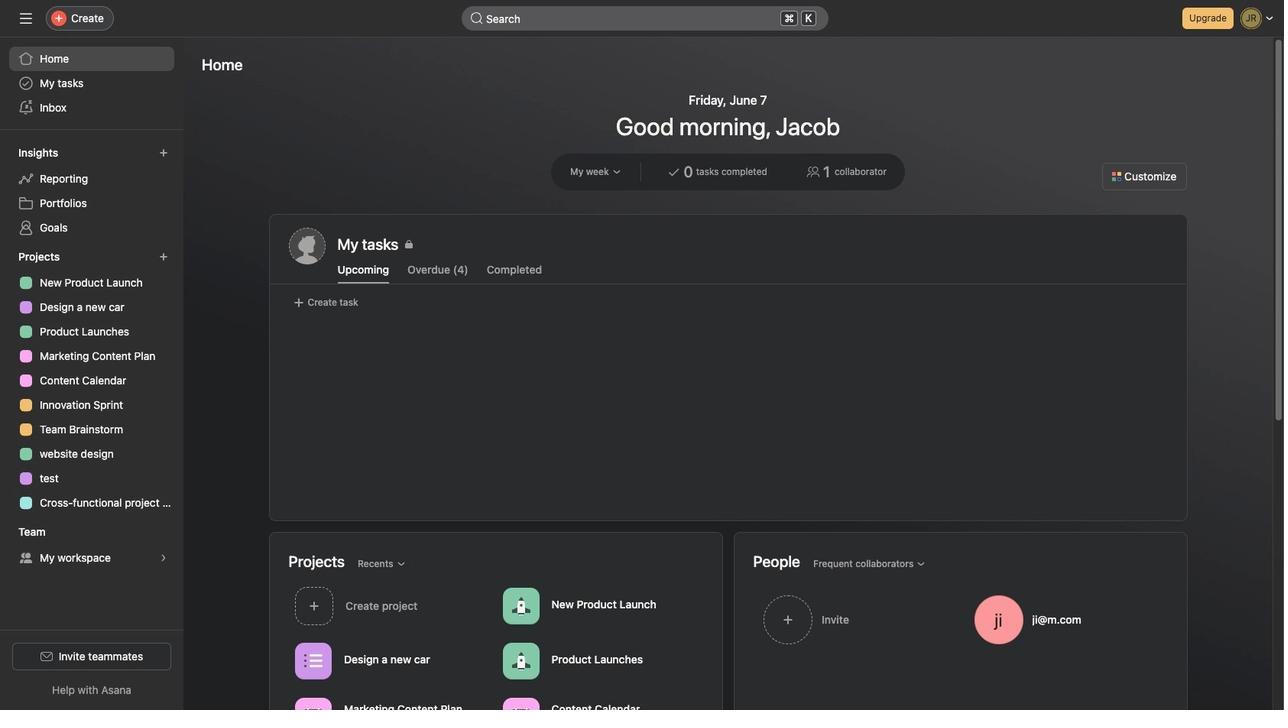 Task type: locate. For each thing, give the bounding box(es) containing it.
None field
[[462, 6, 829, 31]]

new insights image
[[159, 148, 168, 158]]

isinverse image
[[471, 12, 483, 24]]

1 rocket image from the top
[[512, 597, 530, 615]]

1 vertical spatial rocket image
[[512, 652, 530, 670]]

calendar image
[[304, 707, 322, 710]]

see details, my workspace image
[[159, 554, 168, 563]]

teams element
[[0, 518, 184, 573]]

projects element
[[0, 243, 184, 518]]

2 rocket image from the top
[[512, 652, 530, 670]]

global element
[[0, 37, 184, 129]]

rocket image
[[512, 597, 530, 615], [512, 652, 530, 670]]

new project or portfolio image
[[159, 252, 168, 261]]

0 vertical spatial rocket image
[[512, 597, 530, 615]]



Task type: vqa. For each thing, say whether or not it's contained in the screenshot.
calendar icon
yes



Task type: describe. For each thing, give the bounding box(es) containing it.
Search tasks, projects, and more text field
[[462, 6, 829, 31]]

list image
[[304, 652, 322, 670]]

insights element
[[0, 139, 184, 243]]

calendar image
[[512, 707, 530, 710]]

add profile photo image
[[289, 228, 325, 265]]

hide sidebar image
[[20, 12, 32, 24]]



